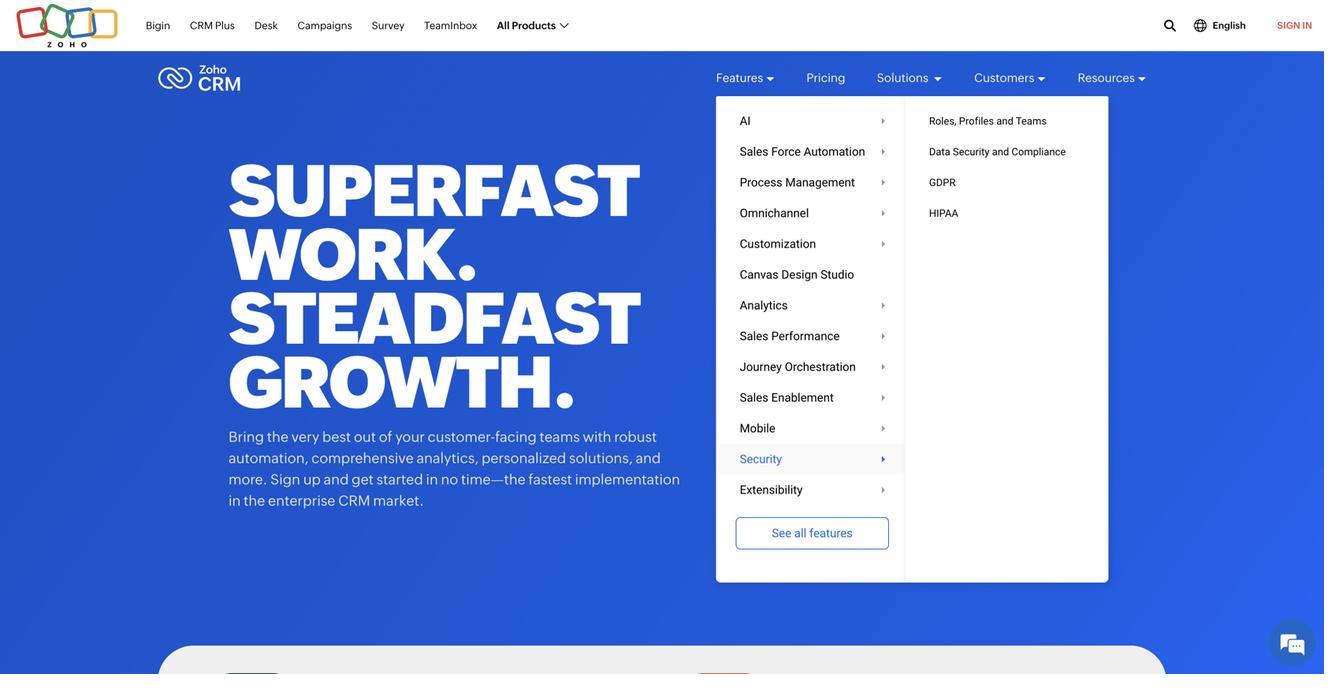 Task type: describe. For each thing, give the bounding box(es) containing it.
the down more.
[[244, 493, 265, 509]]

canvas
[[740, 268, 779, 281]]

get started with your free trial
[[855, 173, 1069, 190]]

be
[[882, 408, 893, 418]]

up
[[303, 472, 321, 488]]

customization link
[[716, 229, 909, 259]]

roles,
[[930, 115, 957, 127]]

work.
[[229, 214, 477, 296]]

zoho crm logo image
[[158, 61, 241, 95]]

extensibility link
[[716, 475, 909, 505]]

1 horizontal spatial your
[[973, 173, 1005, 190]]

solutions
[[877, 71, 931, 85]]

superfast
[[229, 150, 639, 232]]

in
[[1303, 20, 1313, 31]]

security link
[[716, 444, 909, 475]]

pricing link
[[807, 57, 846, 99]]

pricing
[[807, 71, 846, 85]]

growth.
[[229, 342, 575, 423]]

desk link
[[255, 11, 278, 40]]

teaminbox
[[424, 20, 477, 31]]

terms
[[894, 481, 918, 491]]

sales enablement link
[[716, 382, 909, 413]]

in right stored
[[922, 408, 930, 418]]

ai link
[[716, 106, 909, 136]]

the up stored
[[910, 390, 923, 400]]

performance
[[772, 329, 840, 343]]

gdpr
[[930, 177, 956, 188]]

omnichannel
[[740, 206, 809, 220]]

0 vertical spatial security
[[953, 146, 990, 158]]

all products link
[[497, 11, 568, 40]]

and down robust
[[636, 450, 661, 466]]

data
[[847, 408, 865, 418]]

analytics
[[740, 298, 788, 312]]

sales for sales performance
[[740, 329, 769, 343]]

all
[[497, 20, 510, 31]]

fastest
[[529, 472, 572, 488]]

process management link
[[716, 167, 909, 198]]

automation,
[[229, 450, 309, 466]]

features link
[[716, 57, 775, 99]]

service
[[930, 481, 960, 491]]

personalized
[[482, 450, 566, 466]]

ai
[[740, 114, 751, 128]]

mobile link
[[716, 413, 909, 444]]

data security and compliance link
[[906, 136, 1109, 167]]

roles, profiles and teams
[[930, 115, 1047, 127]]

terms of service link
[[894, 481, 960, 491]]

market.
[[373, 493, 424, 509]]

features
[[810, 526, 853, 540]]

crm plus link
[[190, 11, 235, 40]]

sign in link
[[1266, 10, 1325, 41]]

features
[[716, 71, 764, 85]]

in left no
[[426, 472, 438, 488]]

in right sign
[[941, 560, 949, 572]]

or sign in using
[[906, 560, 978, 572]]

automation
[[804, 145, 866, 158]]

sales enablement
[[740, 391, 834, 405]]

it
[[828, 390, 833, 400]]

solutions link
[[877, 57, 943, 99]]

1 horizontal spatial started
[[884, 173, 935, 190]]

desk
[[255, 20, 278, 31]]

sales performance
[[740, 329, 840, 343]]

studio
[[821, 268, 855, 281]]

management
[[786, 175, 855, 189]]

in down more.
[[229, 493, 241, 509]]

sign
[[918, 560, 939, 572]]

roles, profiles and teams link
[[906, 106, 1109, 136]]

all
[[795, 526, 807, 540]]

plus
[[215, 20, 235, 31]]

out
[[354, 429, 376, 445]]

the up automation,
[[267, 429, 289, 445]]

gdpr link
[[906, 167, 1109, 198]]

implementation
[[575, 472, 680, 488]]

very
[[292, 429, 320, 445]]

and right up
[[324, 472, 349, 488]]

campaigns link
[[298, 11, 352, 40]]

solutions,
[[569, 450, 633, 466]]

i
[[840, 481, 842, 491]]

see
[[772, 526, 792, 540]]

bring
[[229, 429, 264, 445]]

using
[[951, 560, 978, 572]]

and left teams
[[997, 115, 1014, 127]]

facing
[[495, 429, 537, 445]]



Task type: locate. For each thing, give the bounding box(es) containing it.
of inside superfast work. steadfast growth. bring the very best out of your customer-facing teams with robust automation, comprehensive analytics, personalized solutions, and more. sign up and get started in no time—the fastest implementation in the enterprise crm market.
[[379, 429, 393, 445]]

sales performance link
[[716, 321, 909, 352]]

0 horizontal spatial security
[[740, 452, 782, 466]]

crm left plus
[[190, 20, 213, 31]]

free
[[1009, 173, 1037, 190]]

teams
[[540, 429, 580, 445]]

3 sales from the top
[[740, 391, 769, 405]]

crm down get
[[338, 493, 370, 509]]

analytics,
[[417, 450, 479, 466]]

your down data security and compliance
[[973, 173, 1005, 190]]

0 horizontal spatial with
[[583, 429, 612, 445]]

1 sales from the top
[[740, 145, 769, 158]]

1 horizontal spatial of
[[920, 481, 928, 491]]

in
[[900, 390, 908, 400], [922, 408, 930, 418], [426, 472, 438, 488], [229, 493, 241, 509], [941, 560, 949, 572]]

profiles
[[959, 115, 994, 127]]

survey link
[[372, 11, 405, 40]]

customer-
[[428, 429, 495, 445]]

sales force automation link
[[716, 136, 909, 167]]

1 vertical spatial security
[[740, 452, 782, 466]]

0 horizontal spatial started
[[377, 472, 423, 488]]

sales up process
[[740, 145, 769, 158]]

your up analytics,
[[396, 429, 425, 445]]

with
[[938, 173, 970, 190], [583, 429, 612, 445]]

customization
[[740, 237, 816, 251]]

1 vertical spatial sales
[[740, 329, 769, 343]]

your inside superfast work. steadfast growth. bring the very best out of your customer-facing teams with robust automation, comprehensive analytics, personalized solutions, and more. sign up and get started in no time—the fastest implementation in the enterprise crm market.
[[396, 429, 425, 445]]

journey orchestration
[[740, 360, 856, 374]]

journey orchestration link
[[716, 352, 909, 382]]

or
[[906, 560, 916, 572]]

1 vertical spatial of
[[920, 481, 928, 491]]

sales force automation
[[740, 145, 866, 158]]

process management
[[740, 175, 855, 189]]

of right out
[[379, 429, 393, 445]]

1 vertical spatial your
[[396, 429, 425, 445]]

teams
[[1016, 115, 1047, 127]]

started
[[884, 173, 935, 190], [377, 472, 423, 488]]

in right you're
[[900, 390, 908, 400]]

canvas design studio
[[740, 268, 855, 281]]

with down data on the top of the page
[[938, 173, 970, 190]]

like
[[858, 390, 872, 400]]

english
[[1213, 20, 1246, 31]]

1 horizontal spatial with
[[938, 173, 970, 190]]

and
[[997, 115, 1014, 127], [993, 146, 1010, 158], [636, 450, 661, 466], [324, 472, 349, 488]]

of
[[379, 429, 393, 445], [920, 481, 928, 491]]

+1
[[837, 359, 847, 371]]

sign
[[271, 472, 300, 488]]

sign
[[1278, 20, 1301, 31]]

comprehensive
[[312, 450, 414, 466]]

enablement
[[772, 391, 834, 405]]

force
[[772, 145, 801, 158]]

2 vertical spatial sales
[[740, 391, 769, 405]]

0 vertical spatial with
[[938, 173, 970, 190]]

bigin
[[146, 20, 170, 31]]

with up solutions,
[[583, 429, 612, 445]]

survey
[[372, 20, 405, 31]]

0 horizontal spatial your
[[396, 429, 425, 445]]

the right to
[[879, 481, 892, 491]]

mobile
[[740, 421, 776, 435]]

steadfast
[[229, 278, 640, 360]]

no
[[441, 472, 458, 488]]

None submit
[[828, 506, 1096, 545]]

0 vertical spatial your
[[973, 173, 1005, 190]]

will
[[867, 408, 881, 418]]

sales up the journey
[[740, 329, 769, 343]]

your
[[828, 408, 846, 418]]

compliance
[[1012, 146, 1066, 158]]

time—the
[[461, 472, 526, 488]]

more.
[[229, 472, 268, 488]]

see all features
[[772, 526, 853, 540]]

the right stored
[[931, 408, 944, 418]]

crm inside "link"
[[190, 20, 213, 31]]

started inside superfast work. steadfast growth. bring the very best out of your customer-facing teams with robust automation, comprehensive analytics, personalized solutions, and more. sign up and get started in no time—the fastest implementation in the enterprise crm market.
[[377, 472, 423, 488]]

1 horizontal spatial crm
[[338, 493, 370, 509]]

to
[[869, 481, 877, 491]]

journey
[[740, 360, 782, 374]]

2 sales from the top
[[740, 329, 769, 343]]

orchestration
[[785, 360, 856, 374]]

0 horizontal spatial crm
[[190, 20, 213, 31]]

products
[[512, 20, 556, 31]]

customers
[[975, 71, 1035, 85]]

it looks like you're in the
[[828, 390, 923, 400]]

get
[[352, 472, 374, 488]]

0 vertical spatial sales
[[740, 145, 769, 158]]

your
[[973, 173, 1005, 190], [396, 429, 425, 445]]

sales for sales force automation
[[740, 145, 769, 158]]

security down the profiles
[[953, 146, 990, 158]]

omnichannel link
[[716, 198, 909, 229]]

see all features link
[[736, 517, 889, 550]]

data
[[930, 146, 951, 158]]

crm inside superfast work. steadfast growth. bring the very best out of your customer-facing teams with robust automation, comprehensive analytics, personalized solutions, and more. sign up and get started in no time—the fastest implementation in the enterprise crm market.
[[338, 493, 370, 509]]

superfast work. steadfast growth. bring the very best out of your customer-facing teams with robust automation, comprehensive analytics, personalized solutions, and more. sign up and get started in no time—the fastest implementation in the enterprise crm market.
[[229, 150, 680, 509]]

0 vertical spatial crm
[[190, 20, 213, 31]]

best
[[322, 429, 351, 445]]

i agree to the terms of service
[[840, 481, 960, 491]]

sales up "mobile"
[[740, 391, 769, 405]]

you're
[[874, 390, 899, 400]]

crm
[[190, 20, 213, 31], [338, 493, 370, 509]]

enterprise
[[268, 493, 336, 509]]

get
[[855, 173, 881, 190]]

and down roles, profiles and teams link at the top of the page
[[993, 146, 1010, 158]]

0 vertical spatial of
[[379, 429, 393, 445]]

with inside superfast work. steadfast growth. bring the very best out of your customer-facing teams with robust automation, comprehensive analytics, personalized solutions, and more. sign up and get started in no time—the fastest implementation in the enterprise crm market.
[[583, 429, 612, 445]]

1 vertical spatial with
[[583, 429, 612, 445]]

1 horizontal spatial security
[[953, 146, 990, 158]]

sales for sales enablement
[[740, 391, 769, 405]]

looks
[[835, 390, 856, 400]]

0 horizontal spatial of
[[379, 429, 393, 445]]

1 vertical spatial started
[[377, 472, 423, 488]]

extensibility
[[740, 483, 803, 497]]

hipaa
[[930, 207, 959, 219]]

agree
[[844, 481, 867, 491]]

started right get
[[884, 173, 935, 190]]

started up market.
[[377, 472, 423, 488]]

process
[[740, 175, 783, 189]]

bigin link
[[146, 11, 170, 40]]

resources link
[[1078, 57, 1147, 99]]

stored
[[895, 408, 920, 418]]

0 vertical spatial started
[[884, 173, 935, 190]]

1 vertical spatial crm
[[338, 493, 370, 509]]

security down "mobile"
[[740, 452, 782, 466]]

of right terms
[[920, 481, 928, 491]]



Task type: vqa. For each thing, say whether or not it's contained in the screenshot.
with
yes



